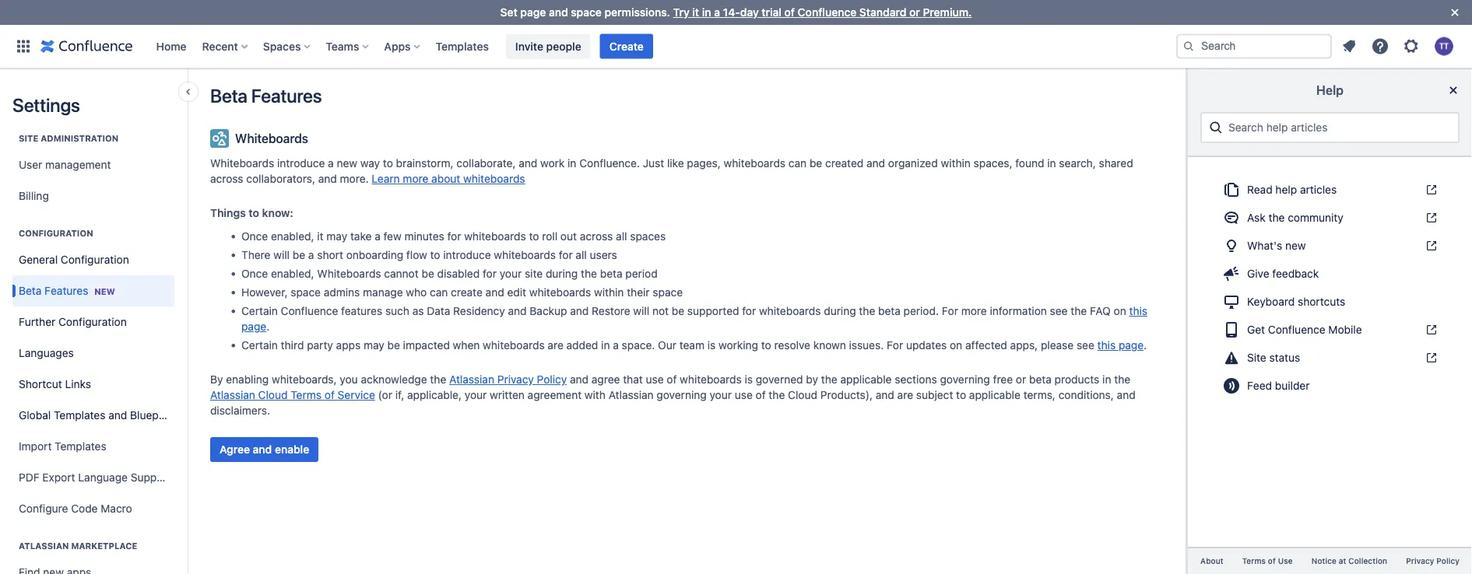 Task type: locate. For each thing, give the bounding box(es) containing it.
1 vertical spatial page
[[241, 321, 267, 333]]

try
[[673, 6, 690, 19]]

.
[[267, 321, 270, 333], [1144, 339, 1147, 352]]

new up more.
[[337, 157, 358, 170]]

0 horizontal spatial new
[[337, 157, 358, 170]]

notice
[[1312, 557, 1337, 566]]

0 vertical spatial beta
[[600, 268, 623, 280]]

the right 'by'
[[822, 373, 838, 386]]

on right updates
[[950, 339, 963, 352]]

applicable,
[[407, 389, 462, 402]]

space up global element
[[571, 6, 602, 19]]

2 cloud from the left
[[788, 389, 818, 402]]

terms,
[[1024, 389, 1056, 402]]

whiteboards inside by enabling whiteboards, you acknowledge the atlassian privacy policy and agree that use of whiteboards is governed by the applicable sections governing free or beta products in the atlassian cloud terms of service
[[680, 373, 742, 386]]

site
[[19, 134, 38, 144], [1248, 352, 1267, 365]]

this page link up certain third party apps may be impacted when whiteboards are added in a space. our team is working to resolve known issues. for updates on affected apps, please see this page .
[[241, 305, 1148, 333]]

beta left period.
[[879, 305, 901, 318]]

what's new
[[1248, 240, 1307, 252]]

atlassian marketplace group
[[12, 525, 174, 575]]

0 vertical spatial use
[[646, 373, 664, 386]]

1 vertical spatial use
[[735, 389, 753, 402]]

0 vertical spatial introduce
[[277, 157, 325, 170]]

will right the there
[[274, 249, 290, 262]]

across up users
[[580, 230, 613, 243]]

0 horizontal spatial space
[[291, 286, 321, 299]]

1 horizontal spatial within
[[941, 157, 971, 170]]

get confluence mobile link
[[1214, 318, 1448, 343]]

more
[[403, 173, 429, 185], [962, 305, 987, 318]]

0 horizontal spatial policy
[[537, 373, 567, 386]]

screen icon image
[[1223, 293, 1242, 312]]

1 horizontal spatial site
[[1248, 352, 1267, 365]]

terms of use
[[1243, 557, 1294, 566]]

applicable inside by enabling whiteboards, you acknowledge the atlassian privacy policy and agree that use of whiteboards is governed by the applicable sections governing free or beta products in the atlassian cloud terms of service
[[841, 373, 892, 386]]

4 shortcut icon image from the top
[[1423, 324, 1439, 336]]

just
[[643, 157, 665, 170]]

0 vertical spatial terms
[[291, 389, 322, 402]]

can up data at the bottom left of page
[[430, 286, 448, 299]]

of left service
[[325, 389, 335, 402]]

service
[[338, 389, 375, 402]]

it right "try"
[[693, 6, 700, 19]]

can left created
[[789, 157, 807, 170]]

1 horizontal spatial see
[[1077, 339, 1095, 352]]

1 horizontal spatial across
[[580, 230, 613, 243]]

give feedback
[[1248, 268, 1320, 280]]

1 cloud from the left
[[258, 389, 288, 402]]

banner
[[0, 25, 1473, 69]]

0 vertical spatial are
[[548, 339, 564, 352]]

introduce up disabled
[[443, 249, 491, 262]]

site inside group
[[19, 134, 38, 144]]

0 vertical spatial features
[[251, 85, 322, 107]]

0 vertical spatial see
[[1050, 305, 1068, 318]]

0 vertical spatial templates
[[436, 40, 489, 53]]

cloud
[[258, 389, 288, 402], [788, 389, 818, 402]]

will inside once enabled, it may take a few minutes for whiteboards to roll out across all spaces there will be a short onboarding flow to introduce whiteboards for all users once enabled, whiteboards cannot be disabled for your site during the beta period however, space admins manage who can create and edit whiteboards within their space
[[274, 249, 290, 262]]

site for site status
[[1248, 352, 1267, 365]]

across up things
[[210, 173, 243, 185]]

1 vertical spatial it
[[317, 230, 324, 243]]

shortcut icon image for articles
[[1423, 184, 1439, 196]]

1 vertical spatial this
[[1098, 339, 1116, 352]]

more up the affected
[[962, 305, 987, 318]]

is right team
[[708, 339, 716, 352]]

there
[[241, 249, 271, 262]]

templates inside global element
[[436, 40, 489, 53]]

templates inside "link"
[[55, 440, 106, 453]]

0 horizontal spatial beta
[[600, 268, 623, 280]]

0 horizontal spatial features
[[45, 284, 88, 297]]

agree and enable button
[[210, 438, 319, 463]]

whiteboards inside once enabled, it may take a few minutes for whiteboards to roll out across all spaces there will be a short onboarding flow to introduce whiteboards for all users once enabled, whiteboards cannot be disabled for your site during the beta period however, space admins manage who can create and edit whiteboards within their space
[[317, 268, 381, 280]]

be inside whiteboards introduce a new way to brainstorm, collaborate, and work in confluence. just like pages, whiteboards can be created and organized within spaces, found in search, shared across collaborators, and more.
[[810, 157, 823, 170]]

or inside by enabling whiteboards, you acknowledge the atlassian privacy policy and agree that use of whiteboards is governed by the applicable sections governing free or beta products in the atlassian cloud terms of service
[[1016, 373, 1027, 386]]

2 shortcut icon image from the top
[[1423, 212, 1439, 224]]

1 horizontal spatial space
[[571, 6, 602, 19]]

templates right apps popup button
[[436, 40, 489, 53]]

0 horizontal spatial site
[[19, 134, 38, 144]]

invite
[[516, 40, 544, 53]]

certain down however,
[[241, 305, 278, 318]]

working
[[719, 339, 759, 352]]

your profile and preferences image
[[1436, 37, 1454, 56]]

1 vertical spatial certain
[[241, 339, 278, 352]]

whiteboards inside whiteboards introduce a new way to brainstorm, collaborate, and work in confluence. just like pages, whiteboards can be created and organized within spaces, found in search, shared across collaborators, and more.
[[210, 157, 274, 170]]

this page link down the faq
[[1098, 339, 1144, 352]]

notice at collection link
[[1303, 555, 1397, 569]]

governing down team
[[657, 389, 707, 402]]

to right flow
[[430, 249, 440, 262]]

trial
[[762, 6, 782, 19]]

features
[[341, 305, 383, 318]]

new up feedback
[[1286, 240, 1307, 252]]

be right the not
[[672, 305, 685, 318]]

0 vertical spatial this page link
[[241, 305, 1148, 333]]

languages link
[[12, 338, 174, 369]]

0 vertical spatial will
[[274, 249, 290, 262]]

party
[[307, 339, 333, 352]]

1 horizontal spatial .
[[1144, 339, 1147, 352]]

all up users
[[616, 230, 627, 243]]

2 horizontal spatial beta
[[1030, 373, 1052, 386]]

within inside once enabled, it may take a few minutes for whiteboards to roll out across all spaces there will be a short onboarding flow to introduce whiteboards for all users once enabled, whiteboards cannot be disabled for your site during the beta period however, space admins manage who can create and edit whiteboards within their space
[[594, 286, 624, 299]]

Search field
[[1177, 34, 1333, 59]]

page right set
[[521, 6, 546, 19]]

terms down whiteboards,
[[291, 389, 322, 402]]

whiteboards right pages,
[[724, 157, 786, 170]]

0 vertical spatial can
[[789, 157, 807, 170]]

beta inside once enabled, it may take a few minutes for whiteboards to roll out across all spaces there will be a short onboarding flow to introduce whiteboards for all users once enabled, whiteboards cannot be disabled for your site during the beta period however, space admins manage who can create and edit whiteboards within their space
[[600, 268, 623, 280]]

page right please on the bottom right of page
[[1119, 339, 1144, 352]]

1 vertical spatial once
[[241, 268, 268, 280]]

learn more about whiteboards
[[372, 173, 525, 185]]

2 vertical spatial configuration
[[58, 316, 127, 329]]

shortcut icon image inside read help articles link
[[1423, 184, 1439, 196]]

0 vertical spatial during
[[546, 268, 578, 280]]

page for set page and space permissions. try it in a 14-day trial of confluence standard or premium.
[[521, 6, 546, 19]]

on
[[1114, 305, 1127, 318], [950, 339, 963, 352]]

0 vertical spatial enabled,
[[271, 230, 314, 243]]

0 horizontal spatial will
[[274, 249, 290, 262]]

configuration for general
[[61, 254, 129, 266]]

1 vertical spatial site
[[1248, 352, 1267, 365]]

2 vertical spatial templates
[[55, 440, 106, 453]]

documents icon image
[[1223, 181, 1242, 199]]

use inside by enabling whiteboards, you acknowledge the atlassian privacy policy and agree that use of whiteboards is governed by the applicable sections governing free or beta products in the atlassian cloud terms of service
[[646, 373, 664, 386]]

settings
[[12, 94, 80, 116]]

0 horizontal spatial .
[[267, 321, 270, 333]]

blueprints
[[130, 409, 181, 422]]

your up edit
[[500, 268, 522, 280]]

in right added
[[601, 339, 610, 352]]

shortcut icon image inside get confluence mobile link
[[1423, 324, 1439, 336]]

1 horizontal spatial your
[[500, 268, 522, 280]]

and up with
[[570, 373, 589, 386]]

2 enabled, from the top
[[271, 268, 314, 280]]

close image
[[1445, 81, 1464, 100]]

the right ask
[[1269, 211, 1286, 224]]

3 shortcut icon image from the top
[[1423, 240, 1439, 252]]

configuration for further
[[58, 316, 127, 329]]

is
[[708, 339, 716, 352], [745, 373, 753, 386]]

atlassian inside (or if, applicable, your written agreement with atlassian governing your use of the cloud products), and are subject to applicable terms, conditions, and disclaimers.
[[609, 389, 654, 402]]

invite people button
[[506, 34, 591, 59]]

features down spaces popup button
[[251, 85, 322, 107]]

spaces button
[[258, 34, 317, 59]]

1 vertical spatial governing
[[657, 389, 707, 402]]

affected
[[966, 339, 1008, 352]]

privacy right collection
[[1407, 557, 1435, 566]]

things to know:
[[210, 207, 294, 220]]

set
[[501, 6, 518, 19]]

cloud inside by enabling whiteboards, you acknowledge the atlassian privacy policy and agree that use of whiteboards is governed by the applicable sections governing free or beta products in the atlassian cloud terms of service
[[258, 389, 288, 402]]

governing up the subject
[[941, 373, 991, 386]]

are
[[548, 339, 564, 352], [898, 389, 914, 402]]

applicable down free
[[970, 389, 1021, 402]]

1 vertical spatial this page link
[[1098, 339, 1144, 352]]

new
[[94, 287, 115, 297]]

1 vertical spatial during
[[824, 305, 857, 318]]

as
[[413, 305, 424, 318]]

in inside by enabling whiteboards, you acknowledge the atlassian privacy policy and agree that use of whiteboards is governed by the applicable sections governing free or beta products in the atlassian cloud terms of service
[[1103, 373, 1112, 386]]

1 vertical spatial can
[[430, 286, 448, 299]]

1 vertical spatial will
[[634, 305, 650, 318]]

confluence right trial
[[798, 6, 857, 19]]

templates up pdf export language support link
[[55, 440, 106, 453]]

shortcut icon image for community
[[1423, 212, 1439, 224]]

keyboard shortcuts button
[[1214, 290, 1448, 315]]

1 shortcut icon image from the top
[[1423, 184, 1439, 196]]

whiteboards introduce a new way to brainstorm, collaborate, and work in confluence. just like pages, whiteboards can be created and organized within spaces, found in search, shared across collaborators, and more.
[[210, 157, 1134, 185]]

beta down recent popup button
[[210, 85, 247, 107]]

in
[[702, 6, 712, 19], [568, 157, 577, 170], [1048, 157, 1057, 170], [601, 339, 610, 352], [1103, 373, 1112, 386]]

about
[[432, 173, 461, 185]]

1 horizontal spatial new
[[1286, 240, 1307, 252]]

5 shortcut icon image from the top
[[1423, 352, 1439, 365]]

this page link for certain confluence features such as data residency and backup and restore will not be supported for whiteboards during the beta period. for more information see the faq on
[[241, 305, 1148, 333]]

and right agree on the bottom of page
[[253, 444, 272, 456]]

0 horizontal spatial all
[[576, 249, 587, 262]]

introduce up "collaborators," on the top left of page
[[277, 157, 325, 170]]

home
[[156, 40, 187, 53]]

people
[[547, 40, 582, 53]]

1 horizontal spatial for
[[942, 305, 959, 318]]

atlassian
[[450, 373, 495, 386], [210, 389, 255, 402], [609, 389, 654, 402], [19, 542, 69, 552]]

0 vertical spatial page
[[521, 6, 546, 19]]

templates link
[[431, 34, 494, 59]]

period
[[626, 268, 658, 280]]

1 horizontal spatial governing
[[941, 373, 991, 386]]

atlassian inside "group"
[[19, 542, 69, 552]]

permissions.
[[605, 6, 671, 19]]

collaborators,
[[246, 173, 315, 185]]

of down governed
[[756, 389, 766, 402]]

shortcut icon image inside what's new link
[[1423, 240, 1439, 252]]

a left space.
[[613, 339, 619, 352]]

shortcut icon image inside site status link
[[1423, 352, 1439, 365]]

further configuration link
[[12, 307, 174, 338]]

0 vertical spatial governing
[[941, 373, 991, 386]]

your left "written" at the left bottom
[[465, 389, 487, 402]]

cloud down 'by'
[[788, 389, 818, 402]]

1 vertical spatial across
[[580, 230, 613, 243]]

certain
[[241, 305, 278, 318], [241, 339, 278, 352]]

enabled, up however,
[[271, 268, 314, 280]]

1 horizontal spatial applicable
[[970, 389, 1021, 402]]

site
[[525, 268, 543, 280]]

collection
[[1349, 557, 1388, 566]]

export
[[42, 472, 75, 484]]

shortcut icon image inside ask the community link
[[1423, 212, 1439, 224]]

use down 'working' at bottom
[[735, 389, 753, 402]]

code
[[71, 503, 98, 516]]

shortcut icon image
[[1423, 184, 1439, 196], [1423, 212, 1439, 224], [1423, 240, 1439, 252], [1423, 324, 1439, 336], [1423, 352, 1439, 365]]

few
[[384, 230, 402, 243]]

for right issues. on the bottom right of page
[[887, 339, 904, 352]]

cloud down enabling
[[258, 389, 288, 402]]

whiteboards for whiteboards
[[235, 131, 308, 146]]

beta up terms,
[[1030, 373, 1052, 386]]

whiteboards
[[724, 157, 786, 170], [464, 173, 525, 185], [464, 230, 526, 243], [494, 249, 556, 262], [530, 286, 591, 299], [759, 305, 821, 318], [483, 339, 545, 352], [680, 373, 742, 386]]

backup
[[530, 305, 567, 318]]

0 horizontal spatial terms
[[291, 389, 322, 402]]

sections
[[895, 373, 938, 386]]

beta down general
[[19, 284, 42, 297]]

ask the community link
[[1214, 206, 1448, 231]]

the right products
[[1115, 373, 1131, 386]]

1 horizontal spatial introduce
[[443, 249, 491, 262]]

be left created
[[810, 157, 823, 170]]

the down governed
[[769, 389, 785, 402]]

space left admins on the left
[[291, 286, 321, 299]]

0 horizontal spatial across
[[210, 173, 243, 185]]

1 horizontal spatial privacy
[[1407, 557, 1435, 566]]

1 certain from the top
[[241, 305, 278, 318]]

privacy
[[498, 373, 534, 386], [1407, 557, 1435, 566]]

configuration up new
[[61, 254, 129, 266]]

1 vertical spatial or
[[1016, 373, 1027, 386]]

links
[[65, 378, 91, 391]]

once up the there
[[241, 230, 268, 243]]

issues.
[[850, 339, 884, 352]]

governing inside by enabling whiteboards, you acknowledge the atlassian privacy policy and agree that use of whiteboards is governed by the applicable sections governing free or beta products in the atlassian cloud terms of service
[[941, 373, 991, 386]]

enabled, down know: at left
[[271, 230, 314, 243]]

0 horizontal spatial within
[[594, 286, 624, 299]]

are inside (or if, applicable, your written agreement with atlassian governing your use of the cloud products), and are subject to applicable terms, conditions, and disclaimers.
[[898, 389, 914, 402]]

third
[[281, 339, 304, 352]]

1 vertical spatial privacy
[[1407, 557, 1435, 566]]

are left added
[[548, 339, 564, 352]]

and up people
[[549, 6, 568, 19]]

and
[[549, 6, 568, 19], [519, 157, 538, 170], [867, 157, 886, 170], [318, 173, 337, 185], [486, 286, 505, 299], [508, 305, 527, 318], [570, 305, 589, 318], [570, 373, 589, 386], [876, 389, 895, 402], [1117, 389, 1136, 402], [108, 409, 127, 422], [253, 444, 272, 456]]

a left way
[[328, 157, 334, 170]]

1 vertical spatial .
[[1144, 339, 1147, 352]]

whiteboards up "resolve"
[[759, 305, 821, 318]]

0 horizontal spatial confluence
[[281, 305, 338, 318]]

notification icon image
[[1341, 37, 1359, 56]]

0 vertical spatial privacy
[[498, 373, 534, 386]]

page inside this page
[[241, 321, 267, 333]]

features inside the configuration group
[[45, 284, 88, 297]]

whiteboards up atlassian privacy policy 'link'
[[483, 339, 545, 352]]

1 vertical spatial on
[[950, 339, 963, 352]]

1 vertical spatial templates
[[54, 409, 106, 422]]

1 horizontal spatial cloud
[[788, 389, 818, 402]]

confluence image
[[41, 37, 133, 56], [41, 37, 133, 56]]

0 horizontal spatial your
[[465, 389, 487, 402]]

see up please on the bottom right of page
[[1050, 305, 1068, 318]]

0 vertical spatial applicable
[[841, 373, 892, 386]]

configure code macro
[[19, 503, 132, 516]]

0 horizontal spatial governing
[[657, 389, 707, 402]]

or right free
[[1016, 373, 1027, 386]]

confluence for certain confluence features such as data residency and backup and restore will not be supported for whiteboards during the beta period. for more information see the faq on
[[281, 305, 338, 318]]

policy
[[537, 373, 567, 386], [1437, 557, 1460, 566]]

learn more about whiteboards link
[[372, 173, 525, 185]]

during up known
[[824, 305, 857, 318]]

applicable
[[841, 373, 892, 386], [970, 389, 1021, 402]]

0 vertical spatial more
[[403, 173, 429, 185]]

privacy inside by enabling whiteboards, you acknowledge the atlassian privacy policy and agree that use of whiteboards is governed by the applicable sections governing free or beta products in the atlassian cloud terms of service
[[498, 373, 534, 386]]

signal icon image
[[1223, 377, 1242, 396]]

across inside once enabled, it may take a few minutes for whiteboards to roll out across all spaces there will be a short onboarding flow to introduce whiteboards for all users once enabled, whiteboards cannot be disabled for your site during the beta period however, space admins manage who can create and edit whiteboards within their space
[[580, 230, 613, 243]]

0 horizontal spatial cloud
[[258, 389, 288, 402]]

0 horizontal spatial page
[[241, 321, 267, 333]]

0 horizontal spatial more
[[403, 173, 429, 185]]

2 horizontal spatial confluence
[[1269, 324, 1326, 336]]

0 vertical spatial may
[[327, 230, 348, 243]]

certain left third
[[241, 339, 278, 352]]

on right the faq
[[1114, 305, 1127, 318]]

the
[[1269, 211, 1286, 224], [581, 268, 597, 280], [859, 305, 876, 318], [1071, 305, 1088, 318], [430, 373, 447, 386], [822, 373, 838, 386], [1115, 373, 1131, 386], [769, 389, 785, 402]]

templates for import templates
[[55, 440, 106, 453]]

1 horizontal spatial this
[[1130, 305, 1148, 318]]

1 horizontal spatial will
[[634, 305, 650, 318]]

and right products),
[[876, 389, 895, 402]]

beta inside the configuration group
[[19, 284, 42, 297]]

0 vertical spatial within
[[941, 157, 971, 170]]

1 horizontal spatial features
[[251, 85, 322, 107]]

and left edit
[[486, 286, 505, 299]]

templates for global templates and blueprints
[[54, 409, 106, 422]]

1 horizontal spatial it
[[693, 6, 700, 19]]

2 horizontal spatial your
[[710, 389, 732, 402]]

support
[[131, 472, 171, 484]]

2 certain from the top
[[241, 339, 278, 352]]

0 horizontal spatial it
[[317, 230, 324, 243]]

2 vertical spatial confluence
[[1269, 324, 1326, 336]]

our
[[658, 339, 677, 352]]

spaces
[[630, 230, 666, 243]]

once down the there
[[241, 268, 268, 280]]

this page link for certain third party apps may be impacted when whiteboards are added in a space. our team is working to resolve known issues. for updates on affected apps, please see
[[1098, 339, 1144, 352]]

terms inside by enabling whiteboards, you acknowledge the atlassian privacy policy and agree that use of whiteboards is governed by the applicable sections governing free or beta products in the atlassian cloud terms of service
[[291, 389, 322, 402]]

banner containing home
[[0, 25, 1473, 69]]

about
[[1201, 557, 1224, 566]]

1 horizontal spatial use
[[735, 389, 753, 402]]

features down general configuration
[[45, 284, 88, 297]]

in up "conditions,"
[[1103, 373, 1112, 386]]

site administration group
[[12, 117, 174, 217]]

a left 14-
[[714, 6, 720, 19]]

during inside once enabled, it may take a few minutes for whiteboards to roll out across all spaces there will be a short onboarding flow to introduce whiteboards for all users once enabled, whiteboards cannot be disabled for your site during the beta period however, space admins manage who can create and edit whiteboards within their space
[[546, 268, 578, 280]]

1 vertical spatial configuration
[[61, 254, 129, 266]]

0 vertical spatial it
[[693, 6, 700, 19]]

it up short
[[317, 230, 324, 243]]

are down sections
[[898, 389, 914, 402]]

applicable inside (or if, applicable, your written agreement with atlassian governing your use of the cloud products), and are subject to applicable terms, conditions, and disclaimers.
[[970, 389, 1021, 402]]

by enabling whiteboards, you acknowledge the atlassian privacy policy and agree that use of whiteboards is governed by the applicable sections governing free or beta products in the atlassian cloud terms of service
[[210, 373, 1131, 402]]

this
[[1130, 305, 1148, 318], [1098, 339, 1116, 352]]

applicable up products),
[[841, 373, 892, 386]]

1 horizontal spatial terms
[[1243, 557, 1267, 566]]

this inside this page
[[1130, 305, 1148, 318]]

to up learn
[[383, 157, 393, 170]]

use
[[646, 373, 664, 386], [735, 389, 753, 402]]

further
[[19, 316, 55, 329]]

0 vertical spatial policy
[[537, 373, 567, 386]]

0 vertical spatial beta
[[210, 85, 247, 107]]

apps,
[[1011, 339, 1038, 352]]

settings icon image
[[1403, 37, 1422, 56]]

be down flow
[[422, 268, 434, 280]]

page down however,
[[241, 321, 267, 333]]

0 vertical spatial all
[[616, 230, 627, 243]]

1 horizontal spatial or
[[1016, 373, 1027, 386]]

space up the not
[[653, 286, 683, 299]]

can
[[789, 157, 807, 170], [430, 286, 448, 299]]

1 vertical spatial beta
[[19, 284, 42, 297]]

within up restore
[[594, 286, 624, 299]]

site for site administration
[[19, 134, 38, 144]]

1 horizontal spatial may
[[364, 339, 385, 352]]

0 horizontal spatial can
[[430, 286, 448, 299]]

mobile icon image
[[1223, 321, 1242, 340]]

short
[[317, 249, 343, 262]]

search image
[[1183, 40, 1196, 53]]

comment icon image
[[1223, 209, 1242, 227]]

templates down 'links'
[[54, 409, 106, 422]]

within left spaces,
[[941, 157, 971, 170]]

during right "site"
[[546, 268, 578, 280]]

warning icon image
[[1223, 349, 1242, 368]]

this right the faq
[[1130, 305, 1148, 318]]

more down brainstorm,
[[403, 173, 429, 185]]



Task type: vqa. For each thing, say whether or not it's contained in the screenshot.
Info panel Highlight information in a colored panel
no



Task type: describe. For each thing, give the bounding box(es) containing it.
0 vertical spatial or
[[910, 6, 921, 19]]

supported
[[688, 305, 740, 318]]

shortcut icon image for mobile
[[1423, 324, 1439, 336]]

read help articles
[[1248, 183, 1338, 196]]

cloud inside (or if, applicable, your written agreement with atlassian governing your use of the cloud products), and are subject to applicable terms, conditions, and disclaimers.
[[788, 389, 818, 402]]

users
[[590, 249, 618, 262]]

feedback icon image
[[1223, 265, 1242, 284]]

work
[[541, 157, 565, 170]]

certain for certain confluence features such as data residency and backup and restore will not be supported for whiteboards during the beta period. for more information see the faq on
[[241, 305, 278, 318]]

of inside (or if, applicable, your written agreement with atlassian governing your use of the cloud products), and are subject to applicable terms, conditions, and disclaimers.
[[756, 389, 766, 402]]

the inside once enabled, it may take a few minutes for whiteboards to roll out across all spaces there will be a short onboarding flow to introduce whiteboards for all users once enabled, whiteboards cannot be disabled for your site during the beta period however, space admins manage who can create and edit whiteboards within their space
[[581, 268, 597, 280]]

whiteboards up disabled
[[464, 230, 526, 243]]

import templates
[[19, 440, 106, 453]]

and down edit
[[508, 305, 527, 318]]

community
[[1289, 211, 1344, 224]]

builder
[[1276, 380, 1311, 393]]

can inside once enabled, it may take a few minutes for whiteboards to roll out across all spaces there will be a short onboarding flow to introduce whiteboards for all users once enabled, whiteboards cannot be disabled for your site during the beta period however, space admins manage who can create and edit whiteboards within their space
[[430, 286, 448, 299]]

search,
[[1060, 157, 1097, 170]]

subject
[[917, 389, 954, 402]]

admins
[[324, 286, 360, 299]]

teams
[[326, 40, 359, 53]]

privacy policy link
[[1397, 555, 1470, 569]]

what's new link
[[1214, 234, 1448, 259]]

whiteboards inside whiteboards introduce a new way to brainstorm, collaborate, and work in confluence. just like pages, whiteboards can be created and organized within spaces, found in search, shared across collaborators, and more.
[[724, 157, 786, 170]]

ask the community
[[1248, 211, 1344, 224]]

a inside whiteboards introduce a new way to brainstorm, collaborate, and work in confluence. just like pages, whiteboards can be created and organized within spaces, found in search, shared across collaborators, and more.
[[328, 157, 334, 170]]

user management link
[[12, 150, 174, 181]]

atlassian down when
[[450, 373, 495, 386]]

Search help articles field
[[1224, 114, 1453, 142]]

this page
[[241, 305, 1148, 333]]

0 vertical spatial on
[[1114, 305, 1127, 318]]

a left few
[[375, 230, 381, 243]]

the up applicable,
[[430, 373, 447, 386]]

0 horizontal spatial this
[[1098, 339, 1116, 352]]

whiteboards,
[[272, 373, 337, 386]]

beta inside by enabling whiteboards, you acknowledge the atlassian privacy policy and agree that use of whiteboards is governed by the applicable sections governing free or beta products in the atlassian cloud terms of service
[[1030, 373, 1052, 386]]

beta for beta features
[[210, 85, 247, 107]]

of inside 'link'
[[1269, 557, 1277, 566]]

in left 14-
[[702, 6, 712, 19]]

privacy inside privacy policy "link"
[[1407, 557, 1435, 566]]

disabled
[[437, 268, 480, 280]]

and right backup
[[570, 305, 589, 318]]

way
[[361, 157, 380, 170]]

whiteboards up backup
[[530, 286, 591, 299]]

added
[[567, 339, 599, 352]]

2 once from the top
[[241, 268, 268, 280]]

notice at collection
[[1312, 557, 1388, 566]]

agreement
[[528, 389, 582, 402]]

edit
[[507, 286, 527, 299]]

manage
[[363, 286, 403, 299]]

to left "roll"
[[529, 230, 539, 243]]

and inside the configuration group
[[108, 409, 127, 422]]

resolve
[[775, 339, 811, 352]]

agree
[[220, 444, 250, 456]]

whiteboards for whiteboards introduce a new way to brainstorm, collaborate, and work in confluence. just like pages, whiteboards can be created and organized within spaces, found in search, shared across collaborators, and more.
[[210, 157, 274, 170]]

conditions,
[[1059, 389, 1115, 402]]

within inside whiteboards introduce a new way to brainstorm, collaborate, and work in confluence. just like pages, whiteboards can be created and organized within spaces, found in search, shared across collaborators, and more.
[[941, 157, 971, 170]]

the left the faq
[[1071, 305, 1088, 318]]

site status link
[[1214, 346, 1448, 371]]

1 horizontal spatial all
[[616, 230, 627, 243]]

that
[[623, 373, 643, 386]]

whiteboards down "collaborate,"
[[464, 173, 525, 185]]

new inside what's new link
[[1286, 240, 1307, 252]]

to inside (or if, applicable, your written agreement with atlassian governing your use of the cloud products), and are subject to applicable terms, conditions, and disclaimers.
[[957, 389, 967, 402]]

and left more.
[[318, 173, 337, 185]]

acknowledge
[[361, 373, 427, 386]]

and inside button
[[253, 444, 272, 456]]

use inside (or if, applicable, your written agreement with atlassian governing your use of the cloud products), and are subject to applicable terms, conditions, and disclaimers.
[[735, 389, 753, 402]]

configuration group
[[12, 212, 181, 530]]

across inside whiteboards introduce a new way to brainstorm, collaborate, and work in confluence. just like pages, whiteboards can be created and organized within spaces, found in search, shared across collaborators, and more.
[[210, 173, 243, 185]]

0 vertical spatial for
[[942, 305, 959, 318]]

keyboard
[[1248, 296, 1296, 308]]

2 vertical spatial page
[[1119, 339, 1144, 352]]

and inside by enabling whiteboards, you acknowledge the atlassian privacy policy and agree that use of whiteboards is governed by the applicable sections governing free or beta products in the atlassian cloud terms of service
[[570, 373, 589, 386]]

at
[[1340, 557, 1347, 566]]

apps
[[384, 40, 411, 53]]

0 horizontal spatial see
[[1050, 305, 1068, 318]]

it inside once enabled, it may take a few minutes for whiteboards to roll out across all spaces there will be a short onboarding flow to introduce whiteboards for all users once enabled, whiteboards cannot be disabled for your site during the beta period however, space admins manage who can create and edit whiteboards within their space
[[317, 230, 324, 243]]

day
[[741, 6, 759, 19]]

and left work
[[519, 157, 538, 170]]

governing inside (or if, applicable, your written agreement with atlassian governing your use of the cloud products), and are subject to applicable terms, conditions, and disclaimers.
[[657, 389, 707, 402]]

shortcut links
[[19, 378, 91, 391]]

features for beta features
[[251, 85, 322, 107]]

global templates and blueprints
[[19, 409, 181, 422]]

and right "conditions,"
[[1117, 389, 1136, 402]]

certain for certain third party apps may be impacted when whiteboards are added in a space. our team is working to resolve known issues. for updates on affected apps, please see this page .
[[241, 339, 278, 352]]

use
[[1279, 557, 1294, 566]]

policy inside by enabling whiteboards, you acknowledge the atlassian privacy policy and agree that use of whiteboards is governed by the applicable sections governing free or beta products in the atlassian cloud terms of service
[[537, 373, 567, 386]]

enable
[[275, 444, 309, 456]]

features for beta features new
[[45, 284, 88, 297]]

appswitcher icon image
[[14, 37, 33, 56]]

to inside whiteboards introduce a new way to brainstorm, collaborate, and work in confluence. just like pages, whiteboards can be created and organized within spaces, found in search, shared across collaborators, and more.
[[383, 157, 393, 170]]

can inside whiteboards introduce a new way to brainstorm, collaborate, and work in confluence. just like pages, whiteboards can be created and organized within spaces, found in search, shared across collaborators, and more.
[[789, 157, 807, 170]]

help icon image
[[1372, 37, 1390, 56]]

0 vertical spatial configuration
[[19, 229, 93, 239]]

beta for beta features new
[[19, 284, 42, 297]]

a left short
[[308, 249, 314, 262]]

to left "resolve"
[[762, 339, 772, 352]]

to left know: at left
[[249, 207, 259, 220]]

import templates link
[[12, 432, 174, 463]]

close image
[[1446, 3, 1465, 22]]

1 enabled, from the top
[[271, 230, 314, 243]]

known
[[814, 339, 847, 352]]

management
[[45, 159, 111, 171]]

in right found
[[1048, 157, 1057, 170]]

global element
[[9, 25, 1174, 68]]

macro
[[101, 503, 132, 516]]

their
[[627, 286, 650, 299]]

of up (or if, applicable, your written agreement with atlassian governing your use of the cloud products), and are subject to applicable terms, conditions, and disclaimers.
[[667, 373, 677, 386]]

feed builder
[[1248, 380, 1311, 393]]

1 once from the top
[[241, 230, 268, 243]]

whiteboards up "site"
[[494, 249, 556, 262]]

however,
[[241, 286, 288, 299]]

spaces,
[[974, 157, 1013, 170]]

0 horizontal spatial are
[[548, 339, 564, 352]]

2 horizontal spatial space
[[653, 286, 683, 299]]

be left short
[[293, 249, 305, 262]]

may inside once enabled, it may take a few minutes for whiteboards to roll out across all spaces there will be a short onboarding flow to introduce whiteboards for all users once enabled, whiteboards cannot be disabled for your site during the beta period however, space admins manage who can create and edit whiteboards within their space
[[327, 230, 348, 243]]

1 horizontal spatial more
[[962, 305, 987, 318]]

and right created
[[867, 157, 886, 170]]

mobile
[[1329, 324, 1363, 336]]

found
[[1016, 157, 1045, 170]]

out
[[561, 230, 577, 243]]

import
[[19, 440, 52, 453]]

languages
[[19, 347, 74, 360]]

0 vertical spatial confluence
[[798, 6, 857, 19]]

feed
[[1248, 380, 1273, 393]]

pdf
[[19, 472, 39, 484]]

configure code macro link
[[12, 494, 174, 525]]

keyboard shortcuts
[[1248, 296, 1346, 308]]

home link
[[152, 34, 191, 59]]

and inside once enabled, it may take a few minutes for whiteboards to roll out across all spaces there will be a short onboarding flow to introduce whiteboards for all users once enabled, whiteboards cannot be disabled for your site during the beta period however, space admins manage who can create and edit whiteboards within their space
[[486, 286, 505, 299]]

introduce inside once enabled, it may take a few minutes for whiteboards to roll out across all spaces there will be a short onboarding flow to introduce whiteboards for all users once enabled, whiteboards cannot be disabled for your site during the beta period however, space admins manage who can create and edit whiteboards within their space
[[443, 249, 491, 262]]

1 horizontal spatial beta
[[879, 305, 901, 318]]

general
[[19, 254, 58, 266]]

applicable for sections
[[841, 373, 892, 386]]

be left the impacted
[[388, 339, 400, 352]]

billing link
[[12, 181, 174, 212]]

by
[[807, 373, 819, 386]]

user management
[[19, 159, 111, 171]]

of right trial
[[785, 6, 795, 19]]

0 vertical spatial is
[[708, 339, 716, 352]]

0 horizontal spatial for
[[887, 339, 904, 352]]

marketplace
[[71, 542, 137, 552]]

for down out
[[559, 249, 573, 262]]

atlassian up disclaimers.
[[210, 389, 255, 402]]

introduce inside whiteboards introduce a new way to brainstorm, collaborate, and work in confluence. just like pages, whiteboards can be created and organized within spaces, found in search, shared across collaborators, and more.
[[277, 157, 325, 170]]

give
[[1248, 268, 1270, 280]]

1 vertical spatial see
[[1077, 339, 1095, 352]]

governed
[[756, 373, 804, 386]]

for right disabled
[[483, 268, 497, 280]]

is inside by enabling whiteboards, you acknowledge the atlassian privacy policy and agree that use of whiteboards is governed by the applicable sections governing free or beta products in the atlassian cloud terms of service
[[745, 373, 753, 386]]

your inside once enabled, it may take a few minutes for whiteboards to roll out across all spaces there will be a short onboarding flow to introduce whiteboards for all users once enabled, whiteboards cannot be disabled for your site during the beta period however, space admins manage who can create and edit whiteboards within their space
[[500, 268, 522, 280]]

help
[[1276, 183, 1298, 196]]

atlassian marketplace
[[19, 542, 137, 552]]

policy inside "link"
[[1437, 557, 1460, 566]]

terms of use link
[[1234, 555, 1303, 569]]

user
[[19, 159, 42, 171]]

written
[[490, 389, 525, 402]]

give feedback button
[[1214, 262, 1448, 287]]

the inside (or if, applicable, your written agreement with atlassian governing your use of the cloud products), and are subject to applicable terms, conditions, and disclaimers.
[[769, 389, 785, 402]]

more.
[[340, 173, 369, 185]]

in right work
[[568, 157, 577, 170]]

for right supported
[[743, 305, 756, 318]]

new inside whiteboards introduce a new way to brainstorm, collaborate, and work in confluence. just like pages, whiteboards can be created and organized within spaces, found in search, shared across collaborators, and more.
[[337, 157, 358, 170]]

terms inside 'link'
[[1243, 557, 1267, 566]]

period.
[[904, 305, 939, 318]]

free
[[994, 373, 1013, 386]]

applicable for terms,
[[970, 389, 1021, 402]]

atlassian cloud terms of service link
[[210, 389, 375, 402]]

for right minutes
[[448, 230, 461, 243]]

1 vertical spatial all
[[576, 249, 587, 262]]

confluence for get confluence mobile
[[1269, 324, 1326, 336]]

shared
[[1100, 157, 1134, 170]]

feedback
[[1273, 268, 1320, 280]]

such
[[386, 305, 410, 318]]

the up issues. on the bottom right of page
[[859, 305, 876, 318]]

pages,
[[687, 157, 721, 170]]

know:
[[262, 207, 294, 220]]

spaces
[[263, 40, 301, 53]]

products
[[1055, 373, 1100, 386]]

status
[[1270, 352, 1301, 365]]

page for this page
[[241, 321, 267, 333]]

if,
[[395, 389, 404, 402]]

lightbulb icon image
[[1223, 237, 1242, 255]]



